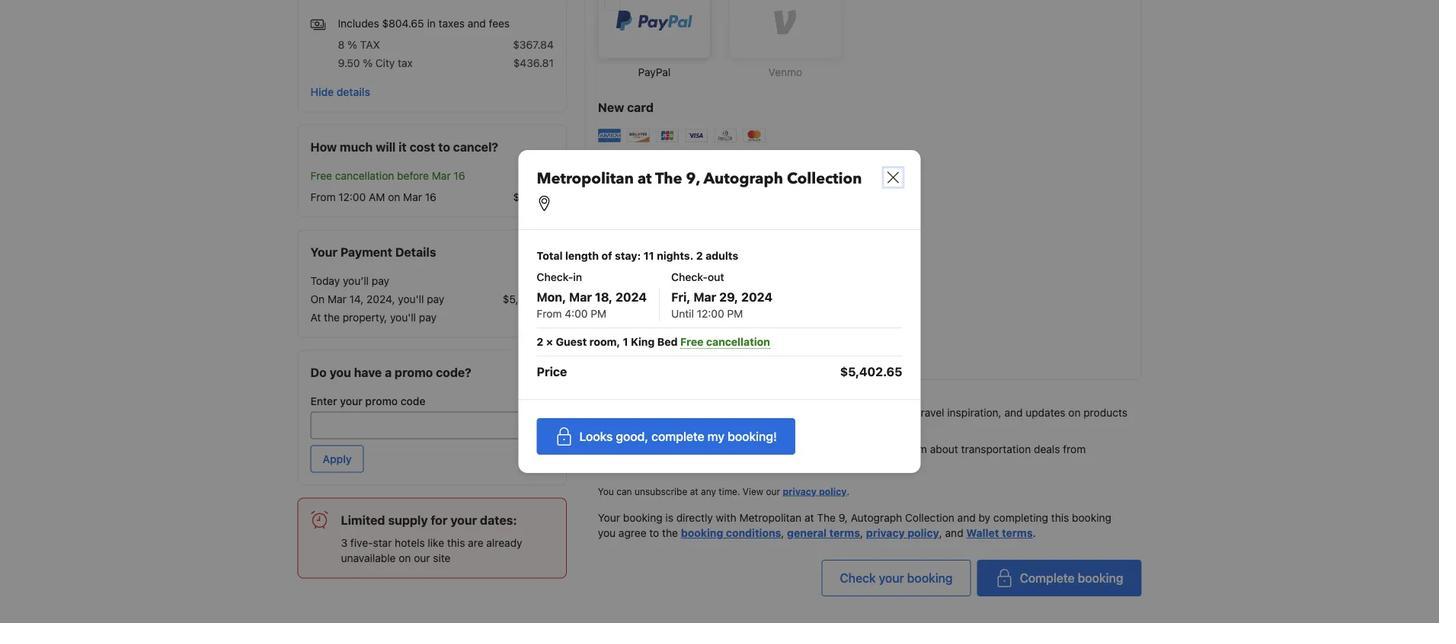 Task type: locate. For each thing, give the bounding box(es) containing it.
apply
[[323, 453, 352, 466]]

2024 right the 29,
[[742, 290, 773, 305]]

2 horizontal spatial at
[[805, 512, 814, 525]]

on down hotels
[[399, 552, 411, 565]]

1 vertical spatial marketing
[[751, 444, 801, 456]]

1 horizontal spatial in
[[573, 271, 582, 284]]

autograph inside your booking is directly with metropolitan at the 9, autograph collection and by completing this booking you agree to the
[[851, 512, 903, 525]]

16 down before
[[425, 191, 437, 203]]

0 vertical spatial emails
[[803, 407, 835, 420]]

1 vertical spatial the
[[817, 512, 836, 525]]

0 vertical spatial receiving
[[704, 407, 749, 420]]

our right view
[[766, 487, 781, 497]]

booking up agree
[[623, 512, 663, 525]]

wallet terms link
[[967, 527, 1033, 540]]

policy up check your booking
[[908, 527, 940, 540]]

2
[[697, 250, 703, 262], [537, 336, 544, 348]]

, left general
[[782, 527, 785, 540]]

your for check
[[879, 572, 905, 586]]

1 vertical spatial .
[[1033, 527, 1036, 540]]

2024 inside check-out fri, mar 29, 2024 until 12:00 pm
[[742, 290, 773, 305]]

14,
[[350, 293, 364, 306]]

from inside check-in mon, mar 18, 2024 from 4:00 pm
[[537, 308, 562, 320]]

check- inside check-in mon, mar 18, 2024 from 4:00 pm
[[537, 271, 573, 284]]

you
[[330, 365, 351, 380], [598, 527, 616, 540]]

check
[[840, 572, 876, 586]]

your payment details
[[311, 245, 436, 259]]

i inside the yes, i consent to receiving marketing emails including deals, travel inspiration, and updates on products and services from booking.com.
[[643, 407, 646, 420]]

metropolitan up $451.44 at the left top of page
[[537, 168, 634, 189]]

1 vertical spatial yes,
[[620, 444, 640, 456]]

mar up 12:00 pm
[[694, 290, 717, 305]]

marketing down booking.com. at the bottom of the page
[[751, 444, 801, 456]]

16 down cancel?
[[454, 169, 465, 182]]

1 vertical spatial receiving
[[704, 444, 749, 456]]

receiving inside yes, i consent to receiving marketing emails from booking.com about transportation deals from booking transport limited.
[[704, 444, 749, 456]]

privacy policy link up general
[[783, 487, 847, 497]]

2 vertical spatial at
[[805, 512, 814, 525]]

yes,
[[620, 407, 640, 420], [620, 444, 640, 456]]

0 vertical spatial at
[[638, 168, 652, 189]]

2 yes, from the top
[[620, 444, 640, 456]]

1 horizontal spatial 2024
[[742, 290, 773, 305]]

8
[[338, 39, 345, 51]]

collection left "by"
[[906, 512, 955, 525]]

marketing up booking!
[[751, 407, 801, 420]]

2 left the adults
[[697, 250, 703, 262]]

0 horizontal spatial your
[[311, 245, 338, 259]]

free right bed in the bottom left of the page
[[681, 336, 704, 348]]

2 horizontal spatial your
[[879, 572, 905, 586]]

0 horizontal spatial check-
[[537, 271, 573, 284]]

consent
[[649, 407, 688, 420], [649, 444, 688, 456]]

a
[[385, 365, 392, 380]]

2 vertical spatial pay
[[419, 311, 437, 324]]

1 vertical spatial at
[[690, 487, 699, 497]]

receiving up booking.com. at the bottom of the page
[[704, 407, 749, 420]]

updates
[[1026, 407, 1066, 420]]

cancellation up from 12:00 am on mar 16
[[335, 169, 394, 182]]

consent for and
[[649, 407, 688, 420]]

and
[[468, 18, 486, 30], [1005, 407, 1023, 420], [620, 422, 638, 435], [958, 512, 976, 525], [946, 527, 964, 540]]

free down how
[[311, 169, 332, 182]]

0 vertical spatial this
[[1052, 512, 1070, 525]]

0 vertical spatial .
[[847, 487, 850, 497]]

1 horizontal spatial check-
[[672, 271, 708, 284]]

cost
[[410, 140, 435, 154]]

2024 right the 18,
[[616, 290, 647, 305]]

1 yes, from the top
[[620, 407, 640, 420]]

11
[[644, 250, 655, 262]]

terms down completing at the right bottom of the page
[[1002, 527, 1033, 540]]

yes, up good, on the left of page
[[620, 407, 640, 420]]

agree
[[619, 527, 647, 540]]

i up services
[[643, 407, 646, 420]]

2 2024 from the left
[[742, 290, 773, 305]]

1 vertical spatial you
[[598, 527, 616, 540]]

booking.com
[[864, 444, 928, 456]]

and left "by"
[[958, 512, 976, 525]]

hide details
[[311, 86, 370, 98]]

1 vertical spatial collection
[[906, 512, 955, 525]]

2 receiving from the top
[[704, 444, 749, 456]]

2 marketing from the top
[[751, 444, 801, 456]]

%
[[348, 39, 357, 51], [363, 57, 373, 70]]

0 vertical spatial pay
[[372, 275, 390, 287]]

collection
[[787, 168, 862, 189], [906, 512, 955, 525]]

you right do
[[330, 365, 351, 380]]

check- for fri,
[[672, 271, 708, 284]]

9,
[[686, 168, 700, 189], [839, 512, 848, 525]]

this right completing at the right bottom of the page
[[1052, 512, 1070, 525]]

$451.44
[[513, 191, 554, 203]]

consent inside the yes, i consent to receiving marketing emails including deals, travel inspiration, and updates on products and services from booking.com.
[[649, 407, 688, 420]]

you left agree
[[598, 527, 616, 540]]

2 horizontal spatial ,
[[940, 527, 943, 540]]

i inside yes, i consent to receiving marketing emails from booking.com about transportation deals from booking transport limited.
[[643, 444, 646, 456]]

your inside your booking is directly with metropolitan at the 9, autograph collection and by completing this booking you agree to the
[[598, 512, 620, 525]]

2 emails from the top
[[803, 444, 835, 456]]

receiving up limited.
[[704, 444, 749, 456]]

1 vertical spatial promo
[[365, 395, 398, 408]]

your for your booking is directly with metropolitan at the 9, autograph collection and by completing this booking you agree to the
[[598, 512, 620, 525]]

complete
[[652, 430, 705, 444]]

1 horizontal spatial 16
[[454, 169, 465, 182]]

1 check- from the left
[[537, 271, 573, 284]]

0 horizontal spatial 9,
[[686, 168, 700, 189]]

2 horizontal spatial from
[[1064, 444, 1086, 456]]

products
[[1084, 407, 1128, 420]]

for
[[431, 513, 448, 528]]

the right at
[[324, 311, 340, 324]]

this left are
[[447, 537, 465, 549]]

by
[[979, 512, 991, 525]]

$5,402.65
[[841, 365, 903, 379]]

2 vertical spatial your
[[879, 572, 905, 586]]

, up check
[[861, 527, 864, 540]]

1 horizontal spatial your
[[451, 513, 477, 528]]

% right 8
[[348, 39, 357, 51]]

0 vertical spatial promo
[[395, 365, 433, 380]]

0 horizontal spatial in
[[427, 18, 436, 30]]

mar for mon,
[[569, 290, 592, 305]]

,
[[782, 527, 785, 540], [861, 527, 864, 540], [940, 527, 943, 540]]

1 vertical spatial your
[[598, 512, 620, 525]]

0 horizontal spatial metropolitan
[[537, 168, 634, 189]]

0 horizontal spatial privacy
[[783, 487, 817, 497]]

0 vertical spatial the
[[656, 168, 683, 189]]

metropolitan up conditions
[[740, 512, 802, 525]]

apply button
[[311, 446, 364, 473]]

0 vertical spatial metropolitan
[[537, 168, 634, 189]]

have
[[354, 365, 382, 380]]

1 vertical spatial our
[[414, 552, 430, 565]]

at
[[311, 311, 321, 324]]

% for 9.50
[[363, 57, 373, 70]]

0 vertical spatial you
[[330, 365, 351, 380]]

cancellation down 12:00 pm
[[707, 336, 771, 348]]

to up transport
[[691, 444, 701, 456]]

1 vertical spatial i
[[643, 444, 646, 456]]

16
[[454, 169, 465, 182], [425, 191, 437, 203]]

1 horizontal spatial collection
[[906, 512, 955, 525]]

consent up services
[[649, 407, 688, 420]]

metropolitan inside dialog
[[537, 168, 634, 189]]

1 vertical spatial you'll
[[390, 311, 416, 324]]

0 vertical spatial cancellation
[[335, 169, 394, 182]]

emails inside yes, i consent to receiving marketing emails from booking.com about transportation deals from booking transport limited.
[[803, 444, 835, 456]]

to right cost
[[438, 140, 450, 154]]

0 horizontal spatial collection
[[787, 168, 862, 189]]

from left the '12:00'
[[311, 191, 336, 203]]

yes, inside yes, i consent to receiving marketing emails from booking.com about transportation deals from booking transport limited.
[[620, 444, 640, 456]]

on
[[388, 191, 400, 203], [1069, 407, 1081, 420], [399, 552, 411, 565]]

free
[[311, 169, 332, 182], [681, 336, 704, 348]]

1 horizontal spatial terms
[[1002, 527, 1033, 540]]

pay down the on mar 14, 2024, you'll pay
[[419, 311, 437, 324]]

check- inside check-out fri, mar 29, 2024 until 12:00 pm
[[672, 271, 708, 284]]

receiving
[[704, 407, 749, 420], [704, 444, 749, 456]]

2 i from the top
[[643, 444, 646, 456]]

complete
[[1020, 572, 1075, 586]]

2 $0 from the top
[[541, 311, 554, 324]]

unsubscribe
[[635, 487, 688, 497]]

1 vertical spatial this
[[447, 537, 465, 549]]

0 horizontal spatial our
[[414, 552, 430, 565]]

2 vertical spatial on
[[399, 552, 411, 565]]

metropolitan at the 9, autograph collection dialog
[[519, 150, 921, 473]]

policy down yes, i consent to receiving marketing emails from booking.com about transportation deals from booking transport limited.
[[819, 487, 847, 497]]

0 horizontal spatial your
[[340, 395, 363, 408]]

privacy up general
[[783, 487, 817, 497]]

receiving inside the yes, i consent to receiving marketing emails including deals, travel inspiration, and updates on products and services from booking.com.
[[704, 407, 749, 420]]

details
[[395, 245, 436, 259]]

terms right general
[[830, 527, 861, 540]]

1 horizontal spatial our
[[766, 487, 781, 497]]

% for 8
[[348, 39, 357, 51]]

1 horizontal spatial the
[[662, 527, 678, 540]]

pay down details
[[427, 293, 445, 306]]

promo down a
[[365, 395, 398, 408]]

1 horizontal spatial free
[[681, 336, 704, 348]]

0 vertical spatial marketing
[[751, 407, 801, 420]]

marketing for from
[[751, 444, 801, 456]]

and left services
[[620, 422, 638, 435]]

0 vertical spatial 2
[[697, 250, 703, 262]]

autograph inside dialog
[[704, 168, 784, 189]]

from down mon,
[[537, 308, 562, 320]]

1 horizontal spatial autograph
[[851, 512, 903, 525]]

emails
[[803, 407, 835, 420], [803, 444, 835, 456]]

privacy up check your booking button
[[867, 527, 905, 540]]

3 , from the left
[[940, 527, 943, 540]]

the down is
[[662, 527, 678, 540]]

1 vertical spatial policy
[[908, 527, 940, 540]]

mar inside check-in mon, mar 18, 2024 from 4:00 pm
[[569, 290, 592, 305]]

promo right a
[[395, 365, 433, 380]]

this
[[1052, 512, 1070, 525], [447, 537, 465, 549]]

0 vertical spatial the
[[324, 311, 340, 324]]

about
[[931, 444, 959, 456]]

at inside dialog
[[638, 168, 652, 189]]

12:00 pm
[[697, 308, 743, 320]]

0 horizontal spatial %
[[348, 39, 357, 51]]

your down you in the left bottom of the page
[[598, 512, 620, 525]]

your up today
[[311, 245, 338, 259]]

2 consent from the top
[[649, 444, 688, 456]]

1 vertical spatial consent
[[649, 444, 688, 456]]

1 horizontal spatial your
[[598, 512, 620, 525]]

2024 for mon, mar 18, 2024
[[616, 290, 647, 305]]

collection left close dialog icon
[[787, 168, 862, 189]]

1 horizontal spatial the
[[817, 512, 836, 525]]

marketing inside the yes, i consent to receiving marketing emails including deals, travel inspiration, and updates on products and services from booking.com.
[[751, 407, 801, 420]]

1 vertical spatial pay
[[427, 293, 445, 306]]

our down hotels
[[414, 552, 430, 565]]

the
[[656, 168, 683, 189], [817, 512, 836, 525]]

2024 inside check-in mon, mar 18, 2024 from 4:00 pm
[[616, 290, 647, 305]]

you'll
[[398, 293, 424, 306], [390, 311, 416, 324]]

mar for fri,
[[694, 290, 717, 305]]

0 horizontal spatial the
[[324, 311, 340, 324]]

1 vertical spatial metropolitan
[[740, 512, 802, 525]]

privacy policy link
[[783, 487, 847, 497], [867, 527, 940, 540]]

emails down the yes, i consent to receiving marketing emails including deals, travel inspiration, and updates on products and services from booking.com.
[[803, 444, 835, 456]]

do you have a promo code?
[[311, 365, 472, 380]]

to up looks good, complete my booking!
[[691, 407, 701, 420]]

0 vertical spatial %
[[348, 39, 357, 51]]

check- up fri,
[[672, 271, 708, 284]]

18,
[[595, 290, 613, 305]]

9, inside your booking is directly with metropolitan at the 9, autograph collection and by completing this booking you agree to the
[[839, 512, 848, 525]]

0 vertical spatial from
[[311, 191, 336, 203]]

. down completing at the right bottom of the page
[[1033, 527, 1036, 540]]

0 vertical spatial i
[[643, 407, 646, 420]]

this inside your booking is directly with metropolitan at the 9, autograph collection and by completing this booking you agree to the
[[1052, 512, 1070, 525]]

emails left including
[[803, 407, 835, 420]]

metropolitan
[[537, 168, 634, 189], [740, 512, 802, 525]]

1 horizontal spatial %
[[363, 57, 373, 70]]

1 vertical spatial from
[[537, 308, 562, 320]]

1 consent from the top
[[649, 407, 688, 420]]

on right "am"
[[388, 191, 400, 203]]

from left my
[[685, 422, 708, 435]]

policy
[[819, 487, 847, 497], [908, 527, 940, 540]]

1 vertical spatial free
[[681, 336, 704, 348]]

1 receiving from the top
[[704, 407, 749, 420]]

do
[[311, 365, 327, 380]]

$0 up mon,
[[541, 275, 554, 287]]

2024
[[616, 290, 647, 305], [742, 290, 773, 305]]

the
[[324, 311, 340, 324], [662, 527, 678, 540]]

i up booking
[[643, 444, 646, 456]]

your inside button
[[879, 572, 905, 586]]

0 vertical spatial collection
[[787, 168, 862, 189]]

1 vertical spatial privacy
[[867, 527, 905, 540]]

1 2024 from the left
[[616, 290, 647, 305]]

your
[[311, 245, 338, 259], [598, 512, 620, 525]]

check your booking button
[[822, 561, 972, 597]]

with
[[716, 512, 737, 525]]

9, inside dialog
[[686, 168, 700, 189]]

mar right before
[[432, 169, 451, 182]]

details
[[337, 86, 370, 98]]

0 horizontal spatial 2
[[537, 336, 544, 348]]

0 vertical spatial yes,
[[620, 407, 640, 420]]

mar up the 4:00 pm
[[569, 290, 592, 305]]

$0 down mon,
[[541, 311, 554, 324]]

in left taxes
[[427, 18, 436, 30]]

% left city
[[363, 57, 373, 70]]

0 horizontal spatial you
[[330, 365, 351, 380]]

how
[[311, 140, 337, 154]]

2 check- from the left
[[672, 271, 708, 284]]

transportation
[[962, 444, 1032, 456]]

1 vertical spatial your
[[451, 513, 477, 528]]

1 horizontal spatial ,
[[861, 527, 864, 540]]

3 five-star hotels like this are already unavailable on our site
[[341, 537, 523, 565]]

your right for
[[451, 513, 477, 528]]

2 left ×
[[537, 336, 544, 348]]

1 marketing from the top
[[751, 407, 801, 420]]

0 horizontal spatial this
[[447, 537, 465, 549]]

the inside your booking is directly with metropolitan at the 9, autograph collection and by completing this booking you agree to the
[[817, 512, 836, 525]]

0 horizontal spatial 16
[[425, 191, 437, 203]]

can
[[617, 487, 632, 497]]

at
[[638, 168, 652, 189], [690, 487, 699, 497], [805, 512, 814, 525]]

, left wallet
[[940, 527, 943, 540]]

check-out fri, mar 29, 2024 until 12:00 pm
[[672, 271, 773, 320]]

star
[[373, 537, 392, 549]]

i for yes, i consent to receiving marketing emails including deals, travel inspiration, and updates on products and services from booking.com.
[[643, 407, 646, 420]]

view
[[743, 487, 764, 497]]

yes, for yes, i consent to receiving marketing emails including deals, travel inspiration, and updates on products and services from booking.com.
[[620, 407, 640, 420]]

1 vertical spatial in
[[573, 271, 582, 284]]

0 horizontal spatial from
[[311, 191, 336, 203]]

promo
[[395, 365, 433, 380], [365, 395, 398, 408]]

1 vertical spatial emails
[[803, 444, 835, 456]]

consent for limited.
[[649, 444, 688, 456]]

1 i from the top
[[643, 407, 646, 420]]

marketing inside yes, i consent to receiving marketing emails from booking.com about transportation deals from booking transport limited.
[[751, 444, 801, 456]]

cancellation inside metropolitan at the 9, autograph collection dialog
[[707, 336, 771, 348]]

in down length
[[573, 271, 582, 284]]

on
[[311, 293, 325, 306]]

1 emails from the top
[[803, 407, 835, 420]]

the inside dialog
[[656, 168, 683, 189]]

you'll down "2024,"
[[390, 311, 416, 324]]

booking up complete booking
[[1073, 512, 1112, 525]]

emails inside the yes, i consent to receiving marketing emails including deals, travel inspiration, and updates on products and services from booking.com.
[[803, 407, 835, 420]]

. up your booking is directly with metropolitan at the 9, autograph collection and by completing this booking you agree to the
[[847, 487, 850, 497]]

i for yes, i consent to receiving marketing emails from booking.com about transportation deals from booking transport limited.
[[643, 444, 646, 456]]

collection inside metropolitan at the 9, autograph collection dialog
[[787, 168, 862, 189]]

1 horizontal spatial this
[[1052, 512, 1070, 525]]

mar inside check-out fri, mar 29, 2024 until 12:00 pm
[[694, 290, 717, 305]]

taxes
[[439, 18, 465, 30]]

0 vertical spatial your
[[311, 245, 338, 259]]

1 vertical spatial 9,
[[839, 512, 848, 525]]

yes, up booking
[[620, 444, 640, 456]]

yes, inside the yes, i consent to receiving marketing emails including deals, travel inspiration, and updates on products and services from booking.com.
[[620, 407, 640, 420]]

1 $0 from the top
[[541, 275, 554, 287]]

fri,
[[672, 290, 691, 305]]

consent inside yes, i consent to receiving marketing emails from booking.com about transportation deals from booking transport limited.
[[649, 444, 688, 456]]

3
[[341, 537, 348, 549]]

2024,
[[367, 293, 395, 306]]

check- up mon,
[[537, 271, 573, 284]]

general terms link
[[788, 527, 861, 540]]

privacy policy link up check your booking
[[867, 527, 940, 540]]

0 horizontal spatial policy
[[819, 487, 847, 497]]

pay up "2024,"
[[372, 275, 390, 287]]

code
[[401, 395, 426, 408]]

0 vertical spatial $0
[[541, 275, 554, 287]]

your right enter
[[340, 395, 363, 408]]

to inside your booking is directly with metropolitan at the 9, autograph collection and by completing this booking you agree to the
[[650, 527, 660, 540]]

completing
[[994, 512, 1049, 525]]

9.50 % city tax
[[338, 57, 413, 70]]

on right updates
[[1069, 407, 1081, 420]]

to right agree
[[650, 527, 660, 540]]

0 horizontal spatial the
[[656, 168, 683, 189]]

0 vertical spatial consent
[[649, 407, 688, 420]]

0 vertical spatial your
[[340, 395, 363, 408]]

from right deals
[[1064, 444, 1086, 456]]

our inside '3 five-star hotels like this are already unavailable on our site'
[[414, 552, 430, 565]]

0 horizontal spatial privacy policy link
[[783, 487, 847, 497]]

consent down services
[[649, 444, 688, 456]]

it
[[399, 140, 407, 154]]

from down the yes, i consent to receiving marketing emails including deals, travel inspiration, and updates on products and services from booking.com.
[[838, 444, 861, 456]]

terms
[[830, 527, 861, 540], [1002, 527, 1033, 540]]

your for your payment details
[[311, 245, 338, 259]]

you'll right "2024,"
[[398, 293, 424, 306]]

your right check
[[879, 572, 905, 586]]



Task type: describe. For each thing, give the bounding box(es) containing it.
hotels
[[395, 537, 425, 549]]

close dialog image
[[885, 168, 903, 187]]

before
[[397, 169, 429, 182]]

at inside your booking is directly with metropolitan at the 9, autograph collection and by completing this booking you agree to the
[[805, 512, 814, 525]]

$436.81
[[514, 57, 554, 70]]

marketing for including
[[751, 407, 801, 420]]

1 horizontal spatial .
[[1033, 527, 1036, 540]]

booking right "complete"
[[1078, 572, 1124, 586]]

2 terms from the left
[[1002, 527, 1033, 540]]

from 12:00 am on mar 16
[[311, 191, 437, 203]]

4:00 pm
[[565, 308, 607, 320]]

0 horizontal spatial cancellation
[[335, 169, 394, 182]]

receiving for and
[[704, 407, 749, 420]]

check your booking
[[840, 572, 953, 586]]

hide details button
[[305, 78, 376, 106]]

emails for including
[[803, 407, 835, 420]]

booking.com.
[[710, 422, 778, 435]]

1 vertical spatial 2
[[537, 336, 544, 348]]

0 vertical spatial you'll
[[398, 293, 424, 306]]

check-in mon, mar 18, 2024 from 4:00 pm
[[537, 271, 647, 320]]

nights.
[[657, 250, 694, 262]]

guest
[[556, 336, 587, 348]]

your booking is directly with metropolitan at the 9, autograph collection and by completing this booking you agree to the
[[598, 512, 1112, 540]]

mon,
[[537, 290, 567, 305]]

receiving for limited.
[[704, 444, 749, 456]]

metropolitan at the 9, autograph collection
[[537, 168, 862, 189]]

0 vertical spatial 16
[[454, 169, 465, 182]]

metropolitan inside your booking is directly with metropolitan at the 9, autograph collection and by completing this booking you agree to the
[[740, 512, 802, 525]]

booking down directly
[[681, 527, 724, 540]]

0 horizontal spatial .
[[847, 487, 850, 497]]

on mar 14, 2024, you'll pay
[[311, 293, 445, 306]]

is
[[666, 512, 674, 525]]

limited.
[[713, 459, 752, 471]]

2024 for fri, mar 29, 2024
[[742, 290, 773, 305]]

are
[[468, 537, 484, 549]]

how much will it cost to cancel?
[[311, 140, 499, 154]]

on inside '3 five-star hotels like this are already unavailable on our site'
[[399, 552, 411, 565]]

tax
[[360, 39, 380, 51]]

looks
[[580, 430, 613, 444]]

general
[[788, 527, 827, 540]]

1 , from the left
[[782, 527, 785, 540]]

2 × guest room, 1 king bed free cancellation
[[537, 336, 771, 348]]

yes, i consent to receiving marketing emails from booking.com about transportation deals from booking transport limited.
[[620, 444, 1086, 471]]

transport
[[662, 459, 710, 471]]

travel
[[918, 407, 945, 420]]

your inside status
[[451, 513, 477, 528]]

inspiration,
[[948, 407, 1002, 420]]

today
[[311, 275, 340, 287]]

1 horizontal spatial policy
[[908, 527, 940, 540]]

payment
[[341, 245, 393, 259]]

1 horizontal spatial from
[[838, 444, 861, 456]]

from inside the yes, i consent to receiving marketing emails including deals, travel inspiration, and updates on products and services from booking.com.
[[685, 422, 708, 435]]

until
[[672, 308, 694, 320]]

this inside '3 five-star hotels like this are already unavailable on our site'
[[447, 537, 465, 549]]

on inside the yes, i consent to receiving marketing emails including deals, travel inspiration, and updates on products and services from booking.com.
[[1069, 407, 1081, 420]]

to inside yes, i consent to receiving marketing emails from booking.com about transportation deals from booking transport limited.
[[691, 444, 701, 456]]

1 vertical spatial 16
[[425, 191, 437, 203]]

2 , from the left
[[861, 527, 864, 540]]

any
[[701, 487, 716, 497]]

0 vertical spatial free
[[311, 169, 332, 182]]

including
[[838, 407, 882, 420]]

cancel?
[[453, 140, 499, 154]]

you inside your booking is directly with metropolitan at the 9, autograph collection and by completing this booking you agree to the
[[598, 527, 616, 540]]

collection inside your booking is directly with metropolitan at the 9, autograph collection and by completing this booking you agree to the
[[906, 512, 955, 525]]

the inside your booking is directly with metropolitan at the 9, autograph collection and by completing this booking you agree to the
[[662, 527, 678, 540]]

supply
[[388, 513, 428, 528]]

you
[[598, 487, 614, 497]]

emails for from
[[803, 444, 835, 456]]

directly
[[677, 512, 713, 525]]

bed
[[658, 336, 678, 348]]

complete booking button
[[978, 561, 1142, 597]]

1 horizontal spatial at
[[690, 487, 699, 497]]

total length of stay: 11 nights. 2 adults
[[537, 250, 739, 262]]

looks good, complete my booking!
[[580, 430, 777, 444]]

8 % tax
[[338, 39, 380, 51]]

city
[[376, 57, 395, 70]]

$0 for today you'll pay
[[541, 275, 554, 287]]

time.
[[719, 487, 741, 497]]

×
[[546, 336, 553, 348]]

free inside metropolitan at the 9, autograph collection dialog
[[681, 336, 704, 348]]

0 vertical spatial on
[[388, 191, 400, 203]]

limited supply  for your dates: status
[[298, 498, 567, 579]]

0 vertical spatial in
[[427, 18, 436, 30]]

much
[[340, 140, 373, 154]]

already
[[487, 537, 523, 549]]

mar right "on"
[[328, 293, 347, 306]]

code?
[[436, 365, 472, 380]]

total
[[537, 250, 563, 262]]

and left updates
[[1005, 407, 1023, 420]]

good,
[[616, 430, 649, 444]]

includes
[[338, 18, 379, 30]]

0 vertical spatial privacy policy link
[[783, 487, 847, 497]]

booking right check
[[908, 572, 953, 586]]

$5,402.64
[[503, 293, 554, 306]]

check- for mon,
[[537, 271, 573, 284]]

9.50
[[338, 57, 360, 70]]

and left wallet
[[946, 527, 964, 540]]

you can unsubscribe at any time. view our privacy policy .
[[598, 487, 850, 497]]

booking conditions , general terms , privacy policy , and wallet terms .
[[681, 527, 1036, 540]]

0 vertical spatial privacy
[[783, 487, 817, 497]]

enter
[[311, 395, 337, 408]]

adults
[[706, 250, 739, 262]]

1 horizontal spatial 2
[[697, 250, 703, 262]]

looks good, complete my booking! button
[[537, 418, 796, 455]]

yes, for yes, i consent to receiving marketing emails from booking.com about transportation deals from booking transport limited.
[[620, 444, 640, 456]]

will
[[376, 140, 396, 154]]

and left the fees
[[468, 18, 486, 30]]

1 vertical spatial privacy policy link
[[867, 527, 940, 540]]

hide
[[311, 86, 334, 98]]

to inside the yes, i consent to receiving marketing emails including deals, travel inspiration, and updates on products and services from booking.com.
[[691, 407, 701, 420]]

site
[[433, 552, 451, 565]]

booking!
[[728, 430, 777, 444]]

price
[[537, 365, 567, 379]]

mar for before
[[432, 169, 451, 182]]

your for enter
[[340, 395, 363, 408]]

0 vertical spatial policy
[[819, 487, 847, 497]]

property,
[[343, 311, 387, 324]]

booking
[[620, 459, 660, 471]]

0 vertical spatial our
[[766, 487, 781, 497]]

1 terms from the left
[[830, 527, 861, 540]]

mar down before
[[403, 191, 422, 203]]

conditions
[[726, 527, 782, 540]]

12:00
[[339, 191, 366, 203]]

dates:
[[480, 513, 517, 528]]

room,
[[590, 336, 621, 348]]

in inside check-in mon, mar 18, 2024 from 4:00 pm
[[573, 271, 582, 284]]

yes, i consent to receiving marketing emails including deals, travel inspiration, and updates on products and services from booking.com.
[[620, 407, 1128, 435]]

today you'll pay
[[311, 275, 390, 287]]

and inside your booking is directly with metropolitan at the 9, autograph collection and by completing this booking you agree to the
[[958, 512, 976, 525]]

deals
[[1034, 444, 1061, 456]]

length
[[566, 250, 599, 262]]

of
[[602, 250, 613, 262]]

$0 for at the property, you'll pay
[[541, 311, 554, 324]]

includes $804.65 in taxes and fees
[[338, 18, 510, 30]]



Task type: vqa. For each thing, say whether or not it's contained in the screenshot.
topmost policy
yes



